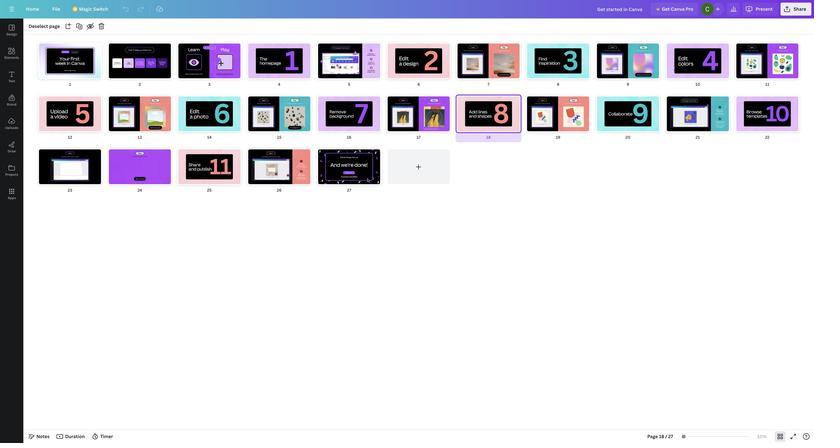 Task type: vqa. For each thing, say whether or not it's contained in the screenshot.
"Elements" button
yes



Task type: locate. For each thing, give the bounding box(es) containing it.
4
[[278, 82, 281, 87]]

elements
[[4, 55, 19, 60]]

/
[[666, 434, 668, 440]]

1 vertical spatial 18
[[659, 434, 665, 440]]

draw button
[[0, 136, 23, 159]]

10%
[[758, 434, 767, 440]]

side panel tab list
[[0, 19, 23, 206]]

23
[[68, 188, 72, 193]]

26
[[277, 188, 282, 193]]

add lines
[[205, 177, 405, 241]]

present
[[756, 6, 773, 12]]

20
[[626, 135, 631, 140]]

0 horizontal spatial 18
[[487, 135, 491, 140]]

design
[[6, 32, 17, 36]]

1 horizontal spatial 18
[[659, 434, 665, 440]]

21
[[696, 135, 700, 140]]

1 vertical spatial 27
[[669, 434, 673, 440]]

11
[[766, 82, 770, 87]]

8
[[467, 21, 646, 420], [557, 82, 560, 87]]

uploads button
[[0, 112, 23, 136]]

10% button
[[752, 432, 773, 442]]

15
[[277, 135, 282, 140]]

19
[[556, 135, 561, 140]]

magic switch button
[[68, 3, 113, 16]]

1
[[69, 82, 71, 87]]

0 vertical spatial 18
[[487, 135, 491, 140]]

0 vertical spatial 27
[[347, 188, 351, 193]]

home
[[26, 6, 39, 12]]

24
[[138, 188, 142, 193]]

16
[[347, 135, 351, 140]]

get
[[662, 6, 670, 12]]

22
[[766, 135, 770, 140]]

1 horizontal spatial 27
[[669, 434, 673, 440]]

7
[[488, 82, 490, 87]]

notes button
[[26, 432, 52, 442]]

18
[[487, 135, 491, 140], [659, 434, 665, 440]]

25
[[207, 188, 212, 193]]

magic switch
[[79, 6, 108, 12]]

brand button
[[0, 89, 23, 112]]

canva
[[671, 6, 685, 12]]

apps
[[8, 196, 16, 200]]

6
[[418, 82, 420, 87]]

file button
[[47, 3, 65, 16]]

magic
[[79, 6, 92, 12]]

page
[[648, 434, 658, 440]]

9
[[627, 82, 630, 87]]

switch
[[93, 6, 108, 12]]

27
[[347, 188, 351, 193], [669, 434, 673, 440]]



Task type: describe. For each thing, give the bounding box(es) containing it.
18 inside "button"
[[659, 434, 665, 440]]

deselect page button
[[26, 21, 62, 32]]

5
[[348, 82, 350, 87]]

17
[[417, 135, 421, 140]]

27 inside "button"
[[669, 434, 673, 440]]

3
[[208, 82, 211, 87]]

get canva pro button
[[651, 3, 699, 16]]

2
[[139, 82, 141, 87]]

notes
[[36, 434, 50, 440]]

design button
[[0, 19, 23, 42]]

text button
[[0, 65, 23, 89]]

text
[[8, 79, 15, 83]]

deselect page
[[29, 23, 60, 29]]

lines
[[306, 177, 405, 241]]

duration
[[65, 434, 85, 440]]

share button
[[781, 3, 812, 16]]

file
[[52, 6, 60, 12]]

14
[[207, 135, 212, 140]]

elements button
[[0, 42, 23, 65]]

10
[[696, 82, 700, 87]]

page 18 / 27
[[648, 434, 673, 440]]

page 18 / 27 button
[[645, 432, 676, 442]]

projects
[[5, 172, 18, 177]]

12
[[68, 135, 72, 140]]

13
[[138, 135, 142, 140]]

get canva pro
[[662, 6, 694, 12]]

present button
[[743, 3, 778, 16]]

duration button
[[55, 432, 87, 442]]

uploads
[[5, 126, 18, 130]]

draw
[[8, 149, 16, 153]]

Design title text field
[[592, 3, 649, 16]]

timer
[[100, 434, 113, 440]]

home link
[[21, 3, 44, 16]]

add
[[205, 177, 297, 241]]

main menu bar
[[0, 0, 815, 19]]

timer button
[[90, 432, 116, 442]]

projects button
[[0, 159, 23, 182]]

brand
[[7, 102, 16, 107]]

pro
[[686, 6, 694, 12]]

apps button
[[0, 182, 23, 206]]

0 horizontal spatial 27
[[347, 188, 351, 193]]

share
[[794, 6, 807, 12]]

deselect
[[29, 23, 48, 29]]

page
[[49, 23, 60, 29]]



